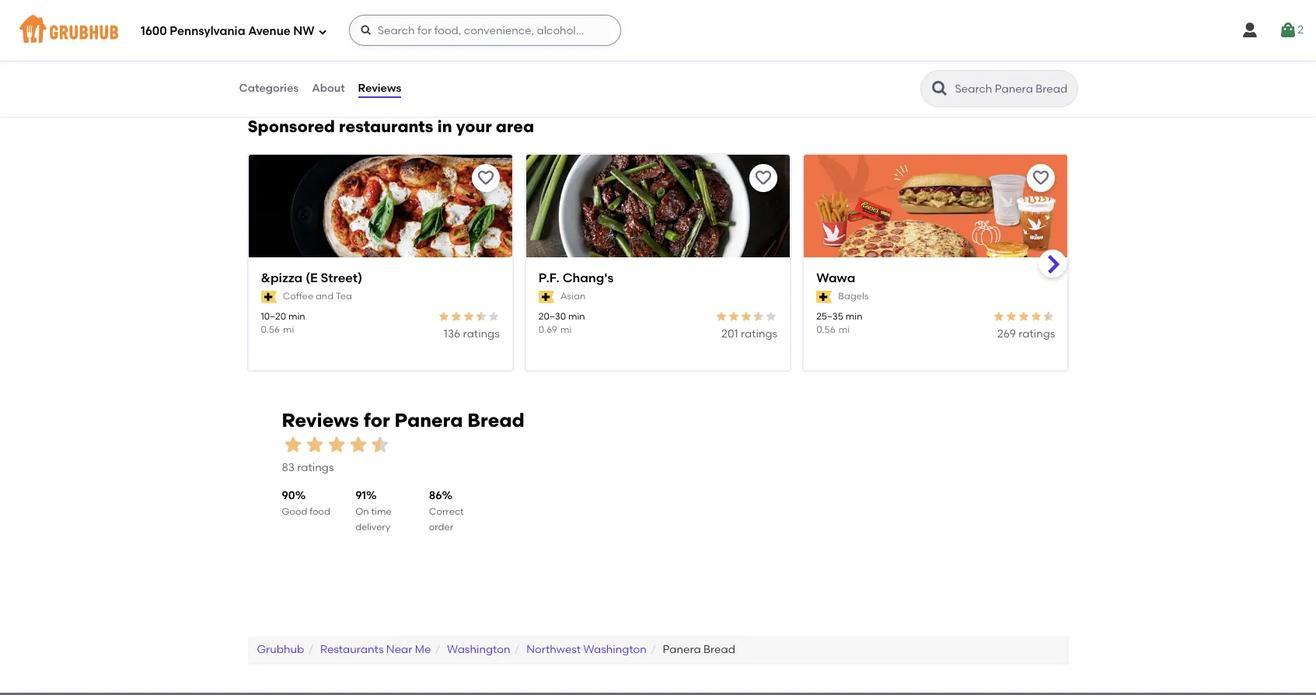 Task type: locate. For each thing, give the bounding box(es) containing it.
charge
[[722, 88, 760, 102]]

0 horizontal spatial mi
[[283, 324, 294, 335]]

1 vertical spatial delivery
[[356, 522, 391, 533]]

is left not
[[762, 88, 770, 102]]

for up of
[[391, 57, 406, 70]]

0 horizontal spatial save this restaurant button
[[472, 164, 500, 192]]

2 0.56 from the left
[[817, 324, 836, 335]]

ratings for wawa
[[1019, 328, 1056, 341]]

area
[[496, 117, 534, 136]]

reviews for reviews
[[358, 82, 402, 95]]

1 vertical spatial or
[[819, 88, 830, 102]]

reviews inside button
[[358, 82, 402, 95]]

0 horizontal spatial contact
[[248, 73, 290, 86]]

or down the but
[[530, 73, 541, 86]]

advice,
[[498, 57, 537, 70]]

subscription pass image for p.f. chang's
[[539, 291, 555, 303]]

nutrition
[[451, 57, 496, 70], [538, 88, 583, 102]]

1 horizontal spatial may
[[633, 57, 657, 70]]

1 horizontal spatial panera
[[663, 644, 701, 657]]

restaurants
[[339, 117, 434, 136]]

min inside the 20–30 min 0.69 mi
[[569, 311, 585, 322]]

subscription pass image for wawa
[[817, 291, 833, 303]]

mi right 0.69
[[561, 324, 572, 335]]

0 vertical spatial is
[[353, 57, 361, 70]]

0 vertical spatial or
[[530, 73, 541, 86]]

your down allergens
[[456, 117, 492, 136]]

0 horizontal spatial panera
[[395, 409, 463, 432]]

nutritional up calories
[[275, 32, 329, 45]]

0 vertical spatial nutrition
[[451, 57, 496, 70]]

reviews for reviews for panera bread
[[282, 409, 359, 432]]

2 mi from the left
[[561, 324, 572, 335]]

washington right northwest
[[584, 644, 647, 657]]

allergy
[[394, 32, 430, 45]]

1 horizontal spatial in
[[585, 88, 595, 102]]

0 vertical spatial in
[[585, 88, 595, 102]]

0.56 down 25–35
[[817, 324, 836, 335]]

p.f. chang's link
[[539, 270, 778, 287]]

into
[[577, 73, 597, 86]]

ratings for p.f. chang's
[[741, 328, 778, 341]]

reviews button
[[357, 61, 402, 117]]

of
[[404, 73, 415, 86]]

contact
[[248, 73, 290, 86], [599, 73, 641, 86]]

nw
[[294, 24, 315, 38]]

svg image
[[1242, 21, 1260, 40], [1280, 21, 1298, 40], [360, 24, 372, 37], [318, 27, 327, 36]]

0 horizontal spatial delivery
[[356, 522, 391, 533]]

1 vertical spatial nutrition
[[538, 88, 583, 102]]

1 contact from the left
[[248, 73, 290, 86]]

1 horizontal spatial bread
[[704, 644, 736, 657]]

86
[[429, 489, 442, 503]]

min
[[288, 311, 305, 322], [569, 311, 585, 322], [846, 311, 863, 322]]

gratuity
[[833, 88, 874, 102]]

your inside 2000 calories a day is used for general nutrition advice, but calorie needs may vary. additional nutritional information available upon request. please contact the restaurant. many of our products contain or come into contact with common allergens, including wheat, peanuts, soy, tree nuts, milk, eggs, fish and shellfish. customization may impact allergens and nutrition in your order. our delivery charge is not a tip or gratuity provided to the driver
[[597, 88, 620, 102]]

2 washington from the left
[[584, 644, 647, 657]]

driver
[[959, 88, 989, 102]]

contact down 2000
[[248, 73, 290, 86]]

0 horizontal spatial min
[[288, 311, 305, 322]]

0 horizontal spatial your
[[456, 117, 492, 136]]

&pizza (e street) link
[[261, 270, 500, 287]]

min down coffee on the left of page
[[288, 311, 305, 322]]

min inside 10–20 min 0.56 mi
[[288, 311, 305, 322]]

0 horizontal spatial in
[[438, 117, 452, 136]]

ratings right 201
[[741, 328, 778, 341]]

delivery
[[678, 88, 719, 102], [356, 522, 391, 533]]

2 save this restaurant image from the left
[[1033, 169, 1051, 187]]

1 vertical spatial nutritional
[[744, 57, 798, 70]]

and
[[370, 32, 391, 45], [248, 88, 269, 102], [515, 88, 536, 102], [316, 291, 334, 302]]

but
[[539, 57, 557, 70]]

is
[[353, 57, 361, 70], [762, 88, 770, 102]]

1 mi from the left
[[283, 324, 294, 335]]

a left the tip
[[793, 88, 800, 102]]

0 vertical spatial for
[[391, 57, 406, 70]]

2
[[1298, 23, 1304, 36]]

91 on time delivery
[[356, 489, 392, 533]]

information
[[800, 57, 862, 70]]

2 min from the left
[[569, 311, 585, 322]]

the down calories
[[292, 73, 309, 86]]

may down of
[[397, 88, 421, 102]]

1 0.56 from the left
[[261, 324, 280, 335]]

needs
[[599, 57, 631, 70]]

ratings right 269
[[1019, 328, 1056, 341]]

reviews
[[358, 82, 402, 95], [282, 409, 359, 432]]

1 horizontal spatial 0.56
[[817, 324, 836, 335]]

0 vertical spatial a
[[320, 57, 328, 70]]

save this restaurant image
[[755, 169, 773, 187], [1033, 169, 1051, 187]]

1 save this restaurant image from the left
[[755, 169, 773, 187]]

0 vertical spatial nutritional
[[275, 32, 329, 45]]

0.56 inside 10–20 min 0.56 mi
[[261, 324, 280, 335]]

1 horizontal spatial nutrition
[[538, 88, 583, 102]]

mi inside the 20–30 min 0.69 mi
[[561, 324, 572, 335]]

min down bagels
[[846, 311, 863, 322]]

not
[[773, 88, 790, 102]]

delivery down time
[[356, 522, 391, 533]]

ratings right 136
[[463, 328, 500, 341]]

mi inside 10–20 min 0.56 mi
[[283, 324, 294, 335]]

min for (e
[[288, 311, 305, 322]]

used
[[363, 57, 389, 70]]

83 ratings
[[282, 461, 334, 474]]

1 horizontal spatial your
[[597, 88, 620, 102]]

0 vertical spatial delivery
[[678, 88, 719, 102]]

nutritional up including
[[744, 57, 798, 70]]

reviews up 83 ratings
[[282, 409, 359, 432]]

contact down needs
[[599, 73, 641, 86]]

for up 91
[[364, 409, 390, 432]]

0.56 for wawa
[[817, 324, 836, 335]]

additional
[[686, 57, 741, 70]]

0 horizontal spatial is
[[353, 57, 361, 70]]

1 horizontal spatial contact
[[599, 73, 641, 86]]

information.
[[432, 32, 496, 45]]

main navigation navigation
[[0, 0, 1317, 61]]

1 vertical spatial may
[[397, 88, 421, 102]]

0.56 inside 25–35 min 0.56 mi
[[817, 324, 836, 335]]

1 subscription pass image from the left
[[539, 291, 555, 303]]

nutrition down "come"
[[538, 88, 583, 102]]

subscription pass image
[[539, 291, 555, 303], [817, 291, 833, 303]]

save this restaurant button
[[472, 164, 500, 192], [750, 164, 778, 192], [1028, 164, 1056, 192]]

1 horizontal spatial a
[[793, 88, 800, 102]]

the down tree
[[940, 88, 957, 102]]

1 horizontal spatial for
[[391, 57, 406, 70]]

1 horizontal spatial mi
[[561, 324, 572, 335]]

tip
[[803, 88, 817, 102]]

view nutritional advice and allergy information.
[[248, 32, 496, 45]]

mi inside 25–35 min 0.56 mi
[[839, 324, 850, 335]]

soy,
[[911, 73, 931, 86]]

may up with
[[633, 57, 657, 70]]

view link
[[248, 32, 273, 45]]

mi down 10–20
[[283, 324, 294, 335]]

our
[[656, 88, 676, 102]]

panera bread link
[[663, 644, 736, 657]]

1 min from the left
[[288, 311, 305, 322]]

1 vertical spatial reviews
[[282, 409, 359, 432]]

201
[[722, 328, 739, 341]]

2 horizontal spatial min
[[846, 311, 863, 322]]

1 save this restaurant button from the left
[[472, 164, 500, 192]]

1 horizontal spatial subscription pass image
[[817, 291, 833, 303]]

p.f. chang's
[[539, 271, 614, 285]]

mi
[[283, 324, 294, 335], [561, 324, 572, 335], [839, 324, 850, 335]]

0 horizontal spatial save this restaurant image
[[755, 169, 773, 187]]

1600
[[141, 24, 167, 38]]

in down into
[[585, 88, 595, 102]]

customization
[[318, 88, 395, 102]]

subscription pass image down p.f.
[[539, 291, 555, 303]]

1 vertical spatial in
[[438, 117, 452, 136]]

and left tea
[[316, 291, 334, 302]]

panera bread
[[663, 644, 736, 657]]

reviews down used
[[358, 82, 402, 95]]

0 horizontal spatial nutrition
[[451, 57, 496, 70]]

1 vertical spatial bread
[[704, 644, 736, 657]]

1 horizontal spatial save this restaurant button
[[750, 164, 778, 192]]

nutrition up products
[[451, 57, 496, 70]]

min inside 25–35 min 0.56 mi
[[846, 311, 863, 322]]

northwest washington link
[[527, 644, 647, 657]]

washington right me
[[447, 644, 511, 657]]

3 mi from the left
[[839, 324, 850, 335]]

1 horizontal spatial washington
[[584, 644, 647, 657]]

1 horizontal spatial delivery
[[678, 88, 719, 102]]

a left day
[[320, 57, 328, 70]]

products
[[437, 73, 485, 86]]

advice
[[332, 32, 368, 45]]

1 vertical spatial the
[[940, 88, 957, 102]]

1 horizontal spatial min
[[569, 311, 585, 322]]

0 horizontal spatial subscription pass image
[[539, 291, 555, 303]]

grubhub
[[257, 644, 304, 657]]

Search for food, convenience, alcohol... search field
[[349, 15, 621, 46]]

0 vertical spatial bread
[[468, 409, 525, 432]]

ratings right 83
[[297, 461, 334, 474]]

svg image inside 2 button
[[1280, 21, 1298, 40]]

may
[[633, 57, 657, 70], [397, 88, 421, 102]]

201 ratings
[[722, 328, 778, 341]]

2 subscription pass image from the left
[[817, 291, 833, 303]]

0 horizontal spatial nutritional
[[275, 32, 329, 45]]

mi down 25–35
[[839, 324, 850, 335]]

2 horizontal spatial mi
[[839, 324, 850, 335]]

0.56 down 10–20
[[261, 324, 280, 335]]

our
[[417, 73, 435, 86]]

0 vertical spatial reviews
[[358, 82, 402, 95]]

0.56
[[261, 324, 280, 335], [817, 324, 836, 335]]

20–30 min 0.69 mi
[[539, 311, 585, 335]]

3 min from the left
[[846, 311, 863, 322]]

0 vertical spatial the
[[292, 73, 309, 86]]

star icon image
[[438, 310, 450, 323], [450, 310, 463, 323], [463, 310, 475, 323], [475, 310, 488, 323], [475, 310, 488, 323], [488, 310, 500, 323], [716, 310, 728, 323], [728, 310, 741, 323], [741, 310, 753, 323], [753, 310, 765, 323], [753, 310, 765, 323], [765, 310, 778, 323], [994, 310, 1006, 323], [1006, 310, 1019, 323], [1019, 310, 1031, 323], [1031, 310, 1043, 323], [1043, 310, 1056, 323], [1043, 310, 1056, 323], [282, 434, 304, 456], [304, 434, 326, 456], [326, 434, 347, 456], [347, 434, 369, 456], [369, 434, 391, 456], [369, 434, 391, 456]]

2 horizontal spatial save this restaurant button
[[1028, 164, 1056, 192]]

subscription pass image
[[261, 291, 277, 303]]

shellfish.
[[271, 88, 316, 102]]

1 horizontal spatial the
[[940, 88, 957, 102]]

bagels
[[839, 291, 869, 302]]

impact
[[423, 88, 461, 102]]

me
[[415, 644, 431, 657]]

in down the impact
[[438, 117, 452, 136]]

and up used
[[370, 32, 391, 45]]

ratings for &pizza (e street)
[[463, 328, 500, 341]]

2 save this restaurant button from the left
[[750, 164, 778, 192]]

ratings
[[463, 328, 500, 341], [741, 328, 778, 341], [1019, 328, 1056, 341], [297, 461, 334, 474]]

min down asian
[[569, 311, 585, 322]]

0.56 for &pizza (e street)
[[261, 324, 280, 335]]

83
[[282, 461, 295, 474]]

calories
[[276, 57, 318, 70]]

0 vertical spatial panera
[[395, 409, 463, 432]]

0 horizontal spatial or
[[530, 73, 541, 86]]

your left the order.
[[597, 88, 620, 102]]

delivery down the common
[[678, 88, 719, 102]]

your
[[597, 88, 620, 102], [456, 117, 492, 136]]

1 horizontal spatial nutritional
[[744, 57, 798, 70]]

0 horizontal spatial washington
[[447, 644, 511, 657]]

0 horizontal spatial 0.56
[[261, 324, 280, 335]]

1 vertical spatial for
[[364, 409, 390, 432]]

tree
[[933, 73, 954, 86]]

1 vertical spatial is
[[762, 88, 770, 102]]

subscription pass image up 25–35
[[817, 291, 833, 303]]

p.f. chang's  logo image
[[526, 155, 790, 285]]

0 vertical spatial your
[[597, 88, 620, 102]]

1 horizontal spatial save this restaurant image
[[1033, 169, 1051, 187]]

restaurants near me link
[[320, 644, 431, 657]]

save this restaurant image for p.f. chang's
[[755, 169, 773, 187]]

wawa link
[[817, 270, 1056, 287]]

Search Panera Bread search field
[[954, 82, 1073, 96]]

or right the tip
[[819, 88, 830, 102]]

is right day
[[353, 57, 361, 70]]

to
[[926, 88, 937, 102]]



Task type: describe. For each thing, give the bounding box(es) containing it.
please
[[991, 57, 1025, 70]]

wheat,
[[823, 73, 859, 86]]

&pizza (e street) logo image
[[249, 155, 512, 285]]

2 contact from the left
[[599, 73, 641, 86]]

coffee
[[283, 291, 314, 302]]

including
[[772, 73, 821, 86]]

wawa logo image
[[804, 155, 1068, 285]]

and down 2000
[[248, 88, 269, 102]]

1 vertical spatial your
[[456, 117, 492, 136]]

0 horizontal spatial the
[[292, 73, 309, 86]]

p.f.
[[539, 271, 560, 285]]

25–35
[[817, 311, 844, 322]]

136 ratings
[[444, 328, 500, 341]]

categories
[[239, 82, 299, 95]]

1 vertical spatial a
[[793, 88, 800, 102]]

allergens
[[464, 88, 512, 102]]

0 horizontal spatial may
[[397, 88, 421, 102]]

wawa
[[817, 271, 856, 285]]

vary.
[[659, 57, 684, 70]]

136
[[444, 328, 461, 341]]

washington link
[[447, 644, 511, 657]]

correct
[[429, 506, 464, 517]]

view
[[248, 32, 273, 45]]

delivery inside 2000 calories a day is used for general nutrition advice, but calorie needs may vary. additional nutritional information available upon request. please contact the restaurant. many of our products contain or come into contact with common allergens, including wheat, peanuts, soy, tree nuts, milk, eggs, fish and shellfish. customization may impact allergens and nutrition in your order. our delivery charge is not a tip or gratuity provided to the driver
[[678, 88, 719, 102]]

asian
[[561, 291, 586, 302]]

1600 pennsylvania avenue nw
[[141, 24, 315, 38]]

common
[[668, 73, 716, 86]]

restaurants
[[320, 644, 384, 657]]

269
[[998, 328, 1017, 341]]

2000 calories a day is used for general nutrition advice, but calorie needs may vary. additional nutritional information available upon request. please contact the restaurant. many of our products contain or come into contact with common allergens, including wheat, peanuts, soy, tree nuts, milk, eggs, fish and shellfish. customization may impact allergens and nutrition in your order. our delivery charge is not a tip or gratuity provided to the driver
[[248, 57, 1061, 102]]

in inside 2000 calories a day is used for general nutrition advice, but calorie needs may vary. additional nutritional information available upon request. please contact the restaurant. many of our products contain or come into contact with common allergens, including wheat, peanuts, soy, tree nuts, milk, eggs, fish and shellfish. customization may impact allergens and nutrition in your order. our delivery charge is not a tip or gratuity provided to the driver
[[585, 88, 595, 102]]

allergens,
[[719, 73, 770, 86]]

0 horizontal spatial for
[[364, 409, 390, 432]]

chang's
[[563, 271, 614, 285]]

(e
[[306, 271, 318, 285]]

91
[[356, 489, 366, 503]]

grubhub link
[[257, 644, 304, 657]]

3 save this restaurant button from the left
[[1028, 164, 1056, 192]]

good
[[282, 506, 307, 517]]

available
[[864, 57, 913, 70]]

northwest
[[527, 644, 581, 657]]

about button
[[311, 61, 346, 117]]

contain
[[487, 73, 528, 86]]

mi for p.f.
[[561, 324, 572, 335]]

90
[[282, 489, 295, 503]]

269 ratings
[[998, 328, 1056, 341]]

avenue
[[248, 24, 291, 38]]

1 vertical spatial panera
[[663, 644, 701, 657]]

90 good food
[[282, 489, 330, 517]]

2 button
[[1280, 16, 1304, 44]]

pennsylvania
[[170, 24, 246, 38]]

save this restaurant image
[[477, 169, 495, 187]]

search icon image
[[931, 79, 949, 98]]

order.
[[623, 88, 653, 102]]

provided
[[877, 88, 924, 102]]

1 horizontal spatial is
[[762, 88, 770, 102]]

peanuts,
[[862, 73, 908, 86]]

request.
[[945, 57, 988, 70]]

0 vertical spatial may
[[633, 57, 657, 70]]

restaurants near me
[[320, 644, 431, 657]]

min for chang's
[[569, 311, 585, 322]]

fish
[[1043, 73, 1061, 86]]

restaurant.
[[312, 73, 370, 86]]

near
[[386, 644, 413, 657]]

save this restaurant image for wawa
[[1033, 169, 1051, 187]]

20–30
[[539, 311, 566, 322]]

&pizza (e street)
[[261, 271, 363, 285]]

time
[[371, 506, 392, 517]]

sponsored restaurants in your area
[[248, 117, 534, 136]]

mi for &pizza
[[283, 324, 294, 335]]

street)
[[321, 271, 363, 285]]

save this restaurant button for chang's
[[750, 164, 778, 192]]

nuts,
[[957, 73, 982, 86]]

nutritional inside 2000 calories a day is used for general nutrition advice, but calorie needs may vary. additional nutritional information available upon request. please contact the restaurant. many of our products contain or come into contact with common allergens, including wheat, peanuts, soy, tree nuts, milk, eggs, fish and shellfish. customization may impact allergens and nutrition in your order. our delivery charge is not a tip or gratuity provided to the driver
[[744, 57, 798, 70]]

25–35 min 0.56 mi
[[817, 311, 863, 335]]

many
[[373, 73, 402, 86]]

coffee and tea
[[283, 291, 352, 302]]

and down contain
[[515, 88, 536, 102]]

about
[[312, 82, 345, 95]]

calorie
[[560, 57, 596, 70]]

save this restaurant button for (e
[[472, 164, 500, 192]]

0.69
[[539, 324, 558, 335]]

sponsored
[[248, 117, 335, 136]]

delivery inside 91 on time delivery
[[356, 522, 391, 533]]

come
[[544, 73, 574, 86]]

upon
[[916, 57, 943, 70]]

1 washington from the left
[[447, 644, 511, 657]]

for inside 2000 calories a day is used for general nutrition advice, but calorie needs may vary. additional nutritional information available upon request. please contact the restaurant. many of our products contain or come into contact with common allergens, including wheat, peanuts, soy, tree nuts, milk, eggs, fish and shellfish. customization may impact allergens and nutrition in your order. our delivery charge is not a tip or gratuity provided to the driver
[[391, 57, 406, 70]]

0 horizontal spatial a
[[320, 57, 328, 70]]

10–20 min 0.56 mi
[[261, 311, 305, 335]]

order
[[429, 522, 454, 533]]

1 horizontal spatial or
[[819, 88, 830, 102]]

0 horizontal spatial bread
[[468, 409, 525, 432]]



Task type: vqa. For each thing, say whether or not it's contained in the screenshot.
may to the top
yes



